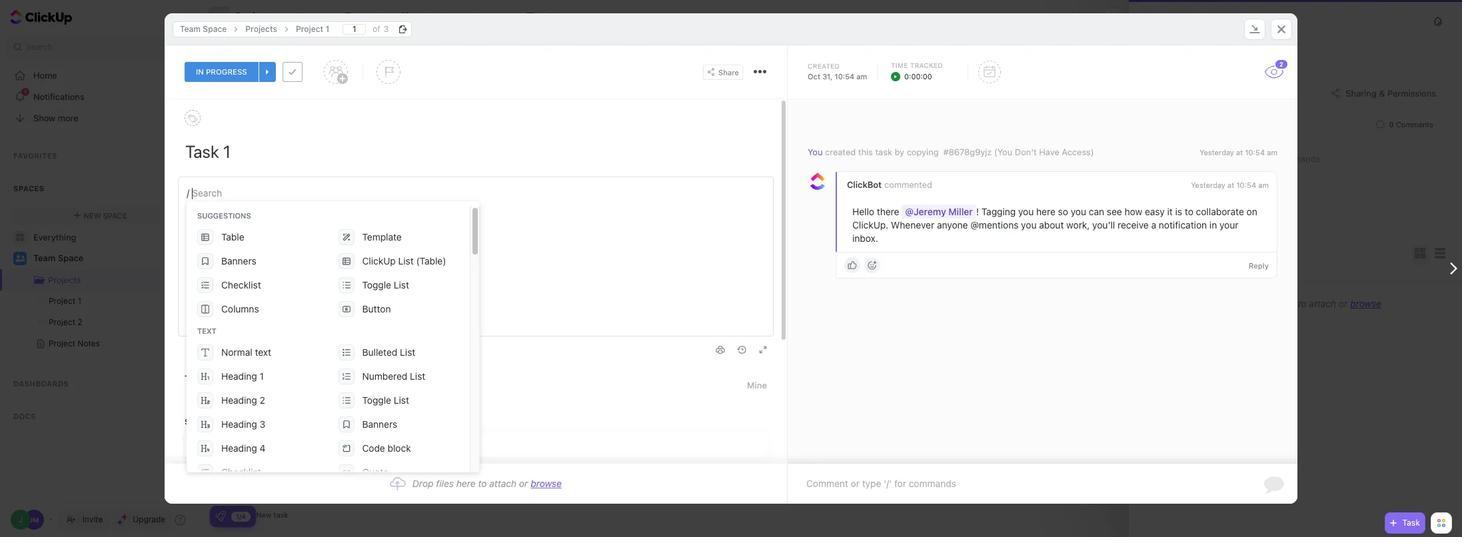 Task type: describe. For each thing, give the bounding box(es) containing it.
notifications
[[33, 91, 84, 102]]

am for created
[[1268, 148, 1278, 157]]

bulleted list
[[362, 347, 416, 358]]

1/4
[[236, 512, 246, 520]]

yesterday for you created this task by copying #8678g9yjz (you don't have access)
[[1200, 148, 1235, 157]]

toggle for banners
[[362, 395, 391, 406]]

team space link for the middle projects link
[[173, 21, 234, 37]]

comments
[[1397, 120, 1434, 129]]

a
[[1152, 220, 1157, 231]]

! tagging you here so you can see how easy it is to collaborate on clickup. whenever anyone @mentions you about work, you'll receive a notification in your inbox.
[[853, 206, 1261, 244]]

0 horizontal spatial browse link
[[531, 478, 562, 489]]

everything
[[33, 232, 76, 242]]

search tasks...
[[223, 40, 279, 50]]

share button inside task details element
[[703, 64, 743, 80]]

0 vertical spatial project 2
[[1238, 17, 1269, 25]]

list up "numbered list"
[[400, 347, 416, 358]]

to do dialog
[[165, 13, 1298, 504]]

hello
[[853, 206, 875, 218]]

0 horizontal spatial project 1 link
[[0, 291, 174, 312]]

1 vertical spatial to
[[1299, 298, 1307, 309]]

dashboards
[[13, 379, 68, 388]]

columns
[[221, 303, 259, 315]]

easy
[[1146, 206, 1165, 218]]

1 vertical spatial new task
[[256, 271, 288, 280]]

oct
[[808, 72, 821, 81]]

show more
[[33, 112, 78, 123]]

project notes
[[49, 339, 100, 349]]

new up columns
[[256, 271, 272, 280]]

subtasks
[[185, 417, 224, 426]]

clickbot commented
[[848, 179, 933, 190]]

search for search
[[26, 42, 52, 52]]

0 comments
[[1390, 120, 1434, 129]]

tagging
[[982, 206, 1016, 218]]

0 vertical spatial files
[[1256, 298, 1274, 309]]

1 horizontal spatial or
[[1340, 298, 1348, 309]]

heading 4
[[221, 443, 266, 454]]

new right the list info icon on the top of the page
[[304, 83, 321, 92]]

2 vertical spatial 1
[[260, 371, 264, 382]]

0 vertical spatial browse link
[[1351, 298, 1382, 309]]

am for commented
[[1259, 181, 1270, 189]]

template
[[362, 231, 402, 243]]

1 vertical spatial here
[[1277, 298, 1296, 309]]

bulleted
[[362, 347, 398, 358]]

1 horizontal spatial browse
[[1351, 298, 1382, 309]]

yesterday at 10:54 am for clickbot commented
[[1192, 181, 1270, 189]]

text
[[255, 347, 271, 358]]

Set task position in this List number field
[[343, 24, 366, 34]]

heading for heading 3
[[221, 419, 257, 430]]

clickup list (table)
[[362, 255, 446, 267]]

projects inside sidebar navigation
[[48, 275, 81, 285]]

tracked
[[911, 61, 944, 69]]

table link
[[540, 0, 569, 33]]

0 vertical spatial drop files here to attach or browse
[[1233, 298, 1382, 309]]

numbered list
[[362, 371, 426, 382]]

about
[[1040, 220, 1064, 231]]

@mentions
[[971, 220, 1019, 231]]

1 inside task locations element
[[326, 24, 330, 34]]

clickup
[[362, 255, 396, 267]]

favorites
[[13, 151, 57, 160]]

/
[[187, 187, 190, 199]]

new up heading 3
[[256, 400, 272, 409]]

invite
[[82, 515, 103, 525]]

0 vertical spatial new task button
[[292, 81, 348, 94]]

projects button
[[230, 2, 277, 31]]

this
[[859, 147, 873, 157]]

home link
[[0, 65, 201, 86]]

1 horizontal spatial share
[[1424, 12, 1446, 22]]

tasks...
[[252, 40, 279, 50]]

inbox.
[[853, 233, 879, 244]]

list left (table)
[[398, 255, 414, 267]]

more
[[58, 112, 78, 123]]

(table)
[[416, 255, 446, 267]]

2 inside sidebar navigation
[[78, 317, 83, 327]]

don't
[[1015, 147, 1037, 157]]

upgrade
[[133, 515, 165, 525]]

calendar link
[[414, 0, 459, 33]]

10:54 for created
[[1246, 148, 1266, 157]]

Search tasks... text field
[[223, 36, 334, 55]]

home
[[33, 70, 57, 80]]

team space link for right projects link
[[1150, 17, 1192, 25]]

access)
[[1062, 147, 1095, 157]]

task 2
[[267, 462, 294, 473]]

3 inside task locations element
[[384, 24, 389, 34]]

clickbot
[[848, 179, 882, 190]]

notifications link
[[0, 86, 201, 107]]

0 horizontal spatial project 2 link
[[0, 312, 174, 333]]

project 1 inside sidebar navigation
[[49, 296, 81, 306]]

time tracked
[[892, 61, 944, 69]]

1 horizontal spatial banners
[[362, 419, 398, 430]]

#8678g9yjz
[[944, 147, 992, 157]]

docs
[[13, 412, 36, 421]]

2 horizontal spatial team
[[1150, 17, 1168, 25]]

project notes link
[[0, 333, 174, 355]]

created oct 31, 10:54 am
[[808, 62, 868, 81]]

of 3
[[373, 24, 389, 34]]

0
[[1390, 120, 1395, 129]]

list info image
[[282, 83, 290, 91]]

1 checklist from the top
[[221, 279, 261, 291]]

at for clickbot commented
[[1228, 181, 1235, 189]]

how
[[1125, 206, 1143, 218]]

task for task
[[1403, 518, 1421, 528]]

mine
[[748, 380, 767, 391]]

time
[[892, 61, 909, 69]]

task 2 link
[[263, 456, 1059, 479]]

table inside table link
[[540, 11, 564, 22]]

attach for the topmost browse link
[[1310, 298, 1337, 309]]

to inside ! tagging you here so you can see how easy it is to collaborate on clickup. whenever anyone @mentions you about work, you'll receive a notification in your inbox.
[[1186, 206, 1194, 218]]

whenever
[[891, 220, 935, 231]]

normal
[[221, 347, 253, 358]]

yesterday at 10:54 am for you created this task by copying #8678g9yjz (you don't have access)
[[1200, 148, 1278, 157]]

0 horizontal spatial here
[[457, 478, 476, 489]]

button
[[362, 303, 391, 315]]

attach for the leftmost browse link
[[490, 478, 517, 489]]

sharing & permissions link
[[1325, 85, 1443, 102]]

everything link
[[0, 227, 201, 248]]

in
[[1210, 220, 1218, 231]]

at for you created this task by copying #8678g9yjz (you don't have access)
[[1237, 148, 1244, 157]]

upgrade link
[[112, 511, 171, 529]]

attachments
[[1150, 245, 1223, 261]]

hello there
[[853, 206, 902, 218]]

heading 2
[[221, 395, 265, 406]]

new space
[[84, 211, 127, 220]]

normal text
[[221, 347, 271, 358]]

search for search tasks...
[[223, 40, 250, 50]]

suggestions
[[197, 211, 251, 220]]

numbered
[[362, 371, 408, 382]]

quote
[[362, 467, 389, 478]]

favorites button
[[0, 139, 201, 171]]

show
[[33, 112, 55, 123]]

list right "numbered"
[[410, 371, 426, 382]]

drop files here to attach or browse inside the "to do" dialog
[[413, 478, 562, 489]]

task inside the "to do" dialog
[[876, 147, 893, 157]]



Task type: locate. For each thing, give the bounding box(es) containing it.
1 vertical spatial 10:54
[[1246, 148, 1266, 157]]

Edit task name text field
[[185, 140, 767, 163]]

1 up project notes
[[78, 296, 81, 306]]

project 1
[[296, 24, 330, 34], [49, 296, 81, 306]]

1 vertical spatial toggle
[[362, 395, 391, 406]]

1 vertical spatial am
[[1268, 148, 1278, 157]]

3 left text
[[183, 318, 187, 327]]

notification
[[1159, 220, 1208, 231]]

0 vertical spatial project 2 link
[[1238, 17, 1269, 25]]

projects link left minimize task image
[[1201, 17, 1229, 25]]

1 horizontal spatial share button
[[1407, 6, 1451, 27]]

table right gantt link
[[540, 11, 564, 22]]

2 vertical spatial to
[[478, 478, 487, 489]]

sidebar navigation
[[0, 0, 201, 537]]

heading down normal
[[221, 371, 257, 382]]

here inside ! tagging you here so you can see how easy it is to collaborate on clickup. whenever anyone @mentions you about work, you'll receive a notification in your inbox.
[[1037, 206, 1056, 218]]

toggle list down the clickup
[[362, 279, 409, 291]]

1 vertical spatial task
[[1403, 518, 1421, 528]]

2 vertical spatial 10:54
[[1237, 181, 1257, 189]]

projects link
[[1201, 17, 1229, 25], [239, 21, 284, 37], [1, 269, 161, 291]]

notes
[[78, 339, 100, 349]]

1 vertical spatial checklist
[[221, 467, 261, 478]]

mine link
[[748, 374, 767, 397]]

1 vertical spatial banners
[[362, 419, 398, 430]]

project 2 inside sidebar navigation
[[49, 317, 83, 327]]

1 vertical spatial toggle list
[[362, 395, 409, 406]]

toggle down "numbered"
[[362, 395, 391, 406]]

project 1 link inside task locations element
[[289, 21, 336, 37]]

you
[[1019, 206, 1034, 218], [1071, 206, 1087, 218], [1022, 220, 1037, 231]]

0 horizontal spatial attach
[[490, 478, 517, 489]]

project 1 up search tasks... text box
[[296, 24, 330, 34]]

2 vertical spatial here
[[457, 478, 476, 489]]

task
[[324, 83, 342, 92], [876, 147, 893, 157], [274, 271, 288, 280], [274, 400, 288, 409], [274, 510, 288, 519]]

1 vertical spatial project 2 link
[[0, 312, 174, 333]]

1 horizontal spatial at
[[1237, 148, 1244, 157]]

0 vertical spatial browse
[[1351, 298, 1382, 309]]

team space inside sidebar navigation
[[33, 253, 84, 264]]

you right tagging
[[1019, 206, 1034, 218]]

2 + from the top
[[249, 510, 254, 519]]

projects up search tasks...
[[235, 11, 277, 23]]

1 + from the top
[[249, 400, 254, 409]]

4 heading from the top
[[221, 443, 257, 454]]

code block
[[362, 443, 411, 454]]

1 down text
[[260, 371, 264, 382]]

1 horizontal spatial projects link
[[239, 21, 284, 37]]

yesterday for clickbot commented
[[1192, 181, 1226, 189]]

sharing
[[1347, 88, 1377, 98]]

drop right quote
[[413, 478, 434, 489]]

0 vertical spatial here
[[1037, 206, 1056, 218]]

minimize task image
[[1250, 25, 1261, 33]]

0 vertical spatial yesterday at 10:54 am
[[1200, 148, 1278, 157]]

share
[[1424, 12, 1446, 22], [719, 68, 739, 76]]

board link
[[358, 0, 389, 33]]

0 horizontal spatial project 2
[[49, 317, 83, 327]]

0 horizontal spatial project 1
[[49, 296, 81, 306]]

1 vertical spatial table
[[221, 231, 244, 243]]

1 horizontal spatial project 2
[[1238, 17, 1269, 25]]

1 vertical spatial at
[[1228, 181, 1235, 189]]

0 horizontal spatial team space
[[33, 253, 84, 264]]

projects link up tasks...
[[239, 21, 284, 37]]

new inside sidebar navigation
[[84, 211, 101, 220]]

banners down "suggestions"
[[221, 255, 257, 267]]

2 horizontal spatial team space
[[1150, 17, 1192, 25]]

0 vertical spatial toggle
[[362, 279, 391, 291]]

1 horizontal spatial drop
[[1233, 298, 1254, 309]]

1 vertical spatial yesterday at 10:54 am
[[1192, 181, 1270, 189]]

new task button
[[292, 81, 348, 94], [245, 269, 293, 282]]

project inside task locations element
[[296, 24, 324, 34]]

1 + new task from the top
[[249, 400, 288, 409]]

browse inside the "to do" dialog
[[531, 478, 562, 489]]

toggle list for banners
[[362, 395, 409, 406]]

created
[[808, 62, 840, 70]]

text
[[197, 327, 217, 335]]

0 vertical spatial task
[[267, 462, 286, 473]]

projects inside button
[[235, 11, 277, 23]]

1 horizontal spatial table
[[540, 11, 564, 22]]

0 horizontal spatial or
[[519, 478, 528, 489]]

0 horizontal spatial share
[[719, 68, 739, 76]]

to
[[185, 373, 199, 388]]

heading down heading 2
[[221, 419, 257, 430]]

3 left columns
[[183, 297, 187, 305]]

heading for heading 4
[[221, 443, 257, 454]]

1 vertical spatial drop
[[413, 478, 434, 489]]

1 horizontal spatial project 2 link
[[1238, 17, 1269, 25]]

1 vertical spatial yesterday
[[1192, 181, 1226, 189]]

projects
[[235, 11, 277, 23], [1201, 17, 1229, 25], [246, 24, 277, 34], [48, 275, 81, 285]]

1 horizontal spatial project 1
[[296, 24, 330, 34]]

board
[[358, 11, 384, 22]]

2 horizontal spatial 1
[[326, 24, 330, 34]]

new task up columns
[[256, 271, 288, 280]]

browse
[[1351, 298, 1382, 309], [531, 478, 562, 489]]

table
[[540, 11, 564, 22], [221, 231, 244, 243]]

1 toggle list from the top
[[362, 279, 409, 291]]

space inside task locations element
[[203, 24, 227, 34]]

2 horizontal spatial here
[[1277, 298, 1296, 309]]

3 right the of
[[384, 24, 389, 34]]

0 vertical spatial share button
[[1407, 6, 1451, 27]]

0 vertical spatial or
[[1340, 298, 1348, 309]]

1 vertical spatial +
[[249, 510, 254, 519]]

0 vertical spatial am
[[857, 72, 868, 81]]

1 horizontal spatial here
[[1037, 206, 1056, 218]]

checklist up columns
[[221, 279, 261, 291]]

1 vertical spatial project 1 link
[[0, 291, 174, 312]]

10:54
[[835, 72, 855, 81], [1246, 148, 1266, 157], [1237, 181, 1257, 189]]

project 1 up project notes
[[49, 296, 81, 306]]

so
[[1059, 206, 1069, 218]]

2 heading from the top
[[221, 395, 257, 406]]

0 vertical spatial +
[[249, 400, 254, 409]]

files
[[1256, 298, 1274, 309], [436, 478, 454, 489]]

2 toggle list from the top
[[362, 395, 409, 406]]

files down reply
[[1256, 298, 1274, 309]]

0 vertical spatial table
[[540, 11, 564, 22]]

1 vertical spatial + new task
[[249, 510, 288, 519]]

created
[[826, 147, 856, 157]]

copying
[[907, 147, 939, 157]]

0 vertical spatial at
[[1237, 148, 1244, 157]]

31,
[[823, 72, 833, 81]]

1 vertical spatial files
[[436, 478, 454, 489]]

0 horizontal spatial new task
[[256, 271, 288, 280]]

2 checklist from the top
[[221, 467, 261, 478]]

+ right the 1/4
[[249, 510, 254, 519]]

search left tasks...
[[223, 40, 250, 50]]

task locations element
[[165, 13, 1298, 45]]

have
[[1040, 147, 1060, 157]]

drop inside the "to do" dialog
[[413, 478, 434, 489]]

new right the 1/4
[[256, 510, 272, 519]]

1 toggle from the top
[[362, 279, 391, 291]]

share inside task details element
[[719, 68, 739, 76]]

toggle up the button
[[362, 279, 391, 291]]

drop files here to attach or browse down new subtask text field
[[413, 478, 562, 489]]

attach inside the "to do" dialog
[[490, 478, 517, 489]]

there
[[877, 206, 900, 218]]

new up everything link
[[84, 211, 101, 220]]

clickup.
[[853, 220, 889, 231]]

toggle for button
[[362, 279, 391, 291]]

am inside created oct 31, 10:54 am
[[857, 72, 868, 81]]

files down new subtask text field
[[436, 478, 454, 489]]

heading for heading 1
[[221, 371, 257, 382]]

heading for heading 2
[[221, 395, 257, 406]]

by
[[895, 147, 905, 157]]

files inside the "to do" dialog
[[436, 478, 454, 489]]

project 1 link up notes
[[0, 291, 174, 312]]

team inside task locations element
[[180, 24, 201, 34]]

team
[[1150, 17, 1168, 25], [180, 24, 201, 34], [33, 253, 56, 264]]

1 vertical spatial new task button
[[245, 269, 293, 282]]

10:54 for commented
[[1237, 181, 1257, 189]]

heading left the 4
[[221, 443, 257, 454]]

reply
[[1250, 261, 1270, 270]]

+ new task up heading 3
[[249, 400, 288, 409]]

0 vertical spatial banners
[[221, 255, 257, 267]]

list down "numbered list"
[[394, 395, 409, 406]]

it
[[1168, 206, 1173, 218]]

drop down reply
[[1233, 298, 1254, 309]]

search
[[223, 40, 250, 50], [26, 42, 52, 52]]

list link
[[311, 0, 332, 33]]

&
[[1380, 88, 1386, 98]]

projects down 'everything'
[[48, 275, 81, 285]]

1 vertical spatial project 2
[[49, 317, 83, 327]]

toggle list for button
[[362, 279, 409, 291]]

0 horizontal spatial to
[[478, 478, 487, 489]]

onboarding checklist button element
[[215, 511, 226, 522]]

space
[[1170, 17, 1192, 25], [203, 24, 227, 34], [103, 211, 127, 220], [58, 253, 84, 264]]

team inside sidebar navigation
[[33, 253, 56, 264]]

0 vertical spatial 10:54
[[835, 72, 855, 81]]

project 1 inside task locations element
[[296, 24, 330, 34]]

0 vertical spatial + new task
[[249, 400, 288, 409]]

2 + new task from the top
[[249, 510, 288, 519]]

or inside the "to do" dialog
[[519, 478, 528, 489]]

project
[[1238, 17, 1263, 25], [296, 24, 324, 34], [49, 296, 75, 306], [49, 317, 75, 327], [49, 339, 75, 349]]

you up 'work,'
[[1071, 206, 1087, 218]]

1 left set task position in this list number field
[[326, 24, 330, 34]]

1 horizontal spatial drop files here to attach or browse
[[1233, 298, 1382, 309]]

0 horizontal spatial drop
[[413, 478, 434, 489]]

0 vertical spatial drop
[[1233, 298, 1254, 309]]

3 heading from the top
[[221, 419, 257, 430]]

0 horizontal spatial drop files here to attach or browse
[[413, 478, 562, 489]]

0 horizontal spatial banners
[[221, 255, 257, 267]]

list down clickup list (table)
[[394, 279, 409, 291]]

you left the about
[[1022, 220, 1037, 231]]

drop files here to attach or browse down reply
[[1233, 298, 1382, 309]]

0 horizontal spatial table
[[221, 231, 244, 243]]

to do
[[185, 373, 218, 388]]

1 vertical spatial project 1
[[49, 296, 81, 306]]

projects link down everything link
[[1, 269, 161, 291]]

projects up tasks...
[[246, 24, 277, 34]]

see
[[1107, 206, 1123, 218]]

browse link
[[1351, 298, 1382, 309], [531, 478, 562, 489]]

user friends image
[[15, 255, 25, 263]]

heading 1
[[221, 371, 264, 382]]

1 horizontal spatial task
[[1403, 518, 1421, 528]]

2 horizontal spatial projects link
[[1201, 17, 1229, 25]]

new task
[[304, 83, 342, 92], [256, 271, 288, 280]]

new task button up columns
[[245, 269, 293, 282]]

anyone
[[938, 220, 969, 231]]

code
[[362, 443, 385, 454]]

yesterday at 10:54 am up collaborate
[[1192, 181, 1270, 189]]

gantt link
[[485, 0, 515, 33]]

1
[[326, 24, 330, 34], [78, 296, 81, 306], [260, 371, 264, 382]]

on
[[1247, 206, 1258, 218]]

1 horizontal spatial new task
[[304, 83, 342, 92]]

New subtask text field
[[213, 433, 767, 457]]

project 1 link left set task position in this list number field
[[289, 21, 336, 37]]

2 toggle from the top
[[362, 395, 391, 406]]

1 inside sidebar navigation
[[78, 296, 81, 306]]

checklist down the heading 4
[[221, 467, 261, 478]]

projects inside task locations element
[[246, 24, 277, 34]]

+ new task right the 1/4
[[249, 510, 288, 519]]

0 horizontal spatial projects link
[[1, 269, 161, 291]]

1 horizontal spatial team
[[180, 24, 201, 34]]

your
[[1220, 220, 1239, 231]]

1 horizontal spatial attach
[[1310, 298, 1337, 309]]

0 vertical spatial 1
[[326, 24, 330, 34]]

10:54 inside created oct 31, 10:54 am
[[835, 72, 855, 81]]

0 horizontal spatial 1
[[78, 296, 81, 306]]

search up 'home'
[[26, 42, 52, 52]]

collaborate
[[1197, 206, 1245, 218]]

0 vertical spatial share
[[1424, 12, 1446, 22]]

1 horizontal spatial search
[[223, 40, 250, 50]]

1 vertical spatial browse
[[531, 478, 562, 489]]

banners up code
[[362, 419, 398, 430]]

toggle list
[[362, 279, 409, 291], [362, 395, 409, 406]]

+ up heading 3
[[249, 400, 254, 409]]

you created this task by copying #8678g9yjz (you don't have access)
[[808, 147, 1095, 157]]

task body element
[[165, 99, 788, 481]]

project 2 link
[[1238, 17, 1269, 25], [0, 312, 174, 333]]

1 vertical spatial share button
[[703, 64, 743, 80]]

calendar
[[414, 11, 454, 22]]

receive
[[1118, 220, 1149, 231]]

1 horizontal spatial team space
[[180, 24, 227, 34]]

projects left minimize task image
[[1201, 17, 1229, 25]]

1 vertical spatial or
[[519, 478, 528, 489]]

task for task 2
[[267, 462, 286, 473]]

table down "suggestions"
[[221, 231, 244, 243]]

permissions
[[1388, 88, 1437, 98]]

onboarding checklist button image
[[215, 511, 226, 522]]

1 vertical spatial share
[[719, 68, 739, 76]]

toggle list down "numbered"
[[362, 395, 409, 406]]

block
[[388, 443, 411, 454]]

heading 3
[[221, 419, 266, 430]]

project 2
[[1238, 17, 1269, 25], [49, 317, 83, 327]]

1 vertical spatial browse link
[[531, 478, 562, 489]]

you
[[808, 147, 823, 157]]

drop
[[1233, 298, 1254, 309], [413, 478, 434, 489]]

yesterday at 10:54 am up on
[[1200, 148, 1278, 157]]

search inside sidebar navigation
[[26, 42, 52, 52]]

task details element
[[165, 45, 1298, 99]]

0 vertical spatial checklist
[[221, 279, 261, 291]]

1 horizontal spatial project 1 link
[[289, 21, 336, 37]]

new task button right the list info icon on the top of the page
[[292, 81, 348, 94]]

+ new task
[[249, 400, 288, 409], [249, 510, 288, 519]]

0 vertical spatial to
[[1186, 206, 1194, 218]]

list up search tasks... text box
[[311, 11, 327, 22]]

0 horizontal spatial team
[[33, 253, 56, 264]]

yesterday at 10:54 am
[[1200, 148, 1278, 157], [1192, 181, 1270, 189]]

1 heading from the top
[[221, 371, 257, 382]]

0 horizontal spatial browse
[[531, 478, 562, 489]]

!
[[977, 206, 980, 218]]

3 up the 4
[[260, 419, 266, 430]]

new task right the list info icon on the top of the page
[[304, 83, 342, 92]]

0 horizontal spatial search
[[26, 42, 52, 52]]

team space inside team space link
[[180, 24, 227, 34]]

heading down heading 1
[[221, 395, 257, 406]]

gantt
[[485, 11, 509, 22]]



Task type: vqa. For each thing, say whether or not it's contained in the screenshot.
create
no



